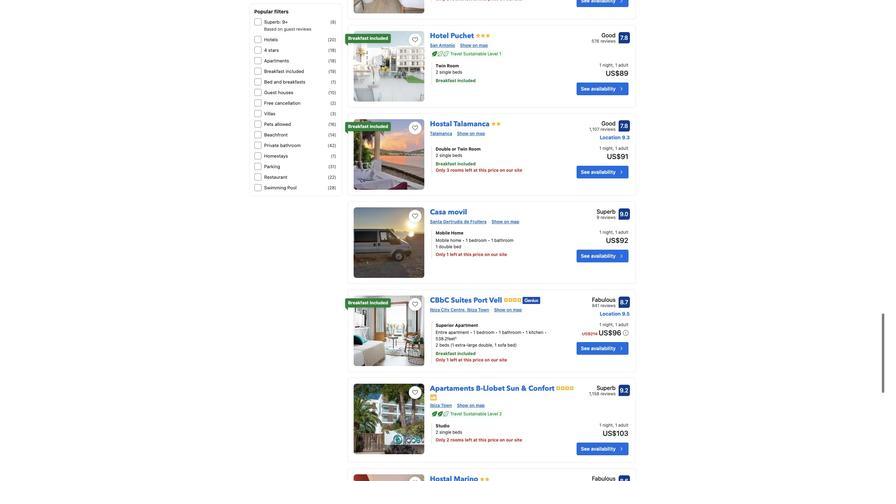 Task type: vqa. For each thing, say whether or not it's contained in the screenshot.
1 NIGHT , 1 ADULT US$103
yes



Task type: locate. For each thing, give the bounding box(es) containing it.
private
[[264, 143, 279, 148]]

breakfast inside twin room 2 single beds breakfast included
[[436, 78, 456, 83]]

5 see from the top
[[581, 447, 590, 453]]

see availability link for apartaments b-llobet sun & confort
[[577, 443, 628, 456]]

(19)
[[328, 69, 336, 74]]

location for cbbc suites port vell
[[600, 311, 621, 317]]

pool
[[287, 185, 297, 191]]

5 adult from the top
[[618, 423, 628, 429]]

1 superb from the top
[[597, 209, 616, 215]]

night inside 1 night , 1 adult us$92
[[603, 230, 613, 235]]

0 vertical spatial level
[[488, 51, 498, 56]]

scored 7.8 element for good 1,107 reviews
[[618, 120, 630, 132]]

our down double or twin room link
[[506, 168, 513, 173]]

1 scored 7.8 element from the top
[[618, 32, 630, 43]]

level up twin room link
[[488, 51, 498, 56]]

on down studio link
[[500, 438, 505, 443]]

bedroom
[[469, 238, 487, 243], [477, 330, 494, 336]]

1 see availability from the top
[[581, 86, 616, 92]]

5 night from the top
[[603, 423, 613, 429]]

this inside mobile home mobile home • 1 bedroom • 1 bathroom 1 double bed only 1 left at this price on our site
[[464, 252, 472, 258]]

reviews up location 9.3
[[600, 127, 616, 132]]

2 see from the top
[[581, 169, 590, 175]]

superb element left 9.2
[[589, 384, 616, 393]]

, inside 1 night , 1 adult us$92
[[613, 230, 614, 235]]

1 vertical spatial fabulous element
[[592, 475, 616, 482]]

reviews right "1,158"
[[600, 392, 616, 397]]

site down studio link
[[514, 438, 522, 443]]

reviews right 576
[[600, 38, 616, 44]]

breakfast inside superior apartment entire apartment • 1 bedroom • 1 bathroom • 1 kitchen • 538.2feet² 2 beds (1 extra-large double, 1 sofa bed) breakfast included only 1 left at this price on our site
[[436, 351, 456, 357]]

show on map up "mobile home" link
[[491, 219, 519, 225]]

beds down travel sustainable level 2
[[452, 430, 462, 436]]

1 vertical spatial (18)
[[328, 58, 336, 64]]

twin room link
[[436, 63, 555, 69]]

2 availability from the top
[[591, 169, 616, 175]]

availability down us$103
[[591, 447, 616, 453]]

2 scored 7.8 element from the top
[[618, 120, 630, 132]]

left inside mobile home mobile home • 1 bedroom • 1 bathroom 1 double bed only 1 left at this price on our site
[[450, 252, 457, 258]]

left inside studio 2 single beds only 2 rooms left at this price on our site
[[465, 438, 472, 443]]

location up 1 night , 1 adult on the bottom right of page
[[600, 311, 621, 317]]

site inside the double or twin room 2 single beds breakfast included only 3 rooms left at this price on our site
[[514, 168, 522, 173]]

only inside the double or twin room 2 single beds breakfast included only 3 rooms left at this price on our site
[[436, 168, 445, 173]]

good 1,107 reviews
[[589, 120, 616, 132]]

ibiza town
[[430, 403, 452, 409]]

4 night from the top
[[603, 322, 613, 328]]

1 see availability link from the top
[[577, 83, 628, 95]]

beds down or
[[452, 153, 462, 158]]

0 vertical spatial good element
[[592, 31, 616, 39]]

reviews for good 576 reviews
[[600, 38, 616, 44]]

1 vertical spatial (1)
[[331, 154, 336, 159]]

1 night from the top
[[603, 62, 613, 68]]

studio
[[436, 424, 450, 429]]

night inside 1 night , 1 adult us$89
[[603, 62, 613, 68]]

double
[[439, 244, 452, 250]]

2 adult from the top
[[618, 146, 628, 151]]

availability
[[591, 86, 616, 92], [591, 169, 616, 175], [591, 253, 616, 259], [591, 346, 616, 352], [591, 447, 616, 453]]

see availability link down us$91
[[577, 166, 628, 179]]

2 see availability from the top
[[581, 169, 616, 175]]

, inside 1 night , 1 adult us$91
[[613, 146, 614, 151]]

beds inside twin room 2 single beds breakfast included
[[452, 69, 462, 75]]

2 , from the top
[[613, 146, 614, 151]]

1 vertical spatial good element
[[589, 119, 616, 128]]

1 horizontal spatial room
[[469, 146, 481, 152]]

2 vertical spatial bathroom
[[502, 330, 521, 336]]

0 vertical spatial town
[[478, 308, 489, 313]]

night inside 1 night , 1 adult us$91
[[603, 146, 613, 151]]

superb left 9.2
[[597, 385, 616, 392]]

cbbc
[[430, 296, 449, 305]]

1 availability from the top
[[591, 86, 616, 92]]

or
[[452, 146, 456, 152]]

4 only from the top
[[436, 438, 445, 443]]

adult down 9.5
[[618, 322, 628, 328]]

studio 2 single beds only 2 rooms left at this price on our site
[[436, 424, 522, 443]]

on down double or twin room link
[[500, 168, 505, 173]]

port
[[473, 296, 487, 305]]

bedroom inside superior apartment entire apartment • 1 bedroom • 1 bathroom • 1 kitchen • 538.2feet² 2 beds (1 extra-large double, 1 sofa bed) breakfast included only 1 left at this price on our site
[[477, 330, 494, 336]]

good inside good 576 reviews
[[601, 32, 616, 38]]

0 vertical spatial 7.8
[[620, 34, 628, 41]]

beachfront
[[264, 132, 288, 138]]

travel for hotel
[[450, 51, 462, 56]]

1 vertical spatial twin
[[457, 146, 467, 152]]

this property is part of our preferred partner programme. it is committed to providing commendable service and good value. it will pay us a higher commission if you make a booking. image
[[430, 395, 437, 402]]

1 vertical spatial sustainable
[[463, 412, 486, 417]]

0 vertical spatial room
[[447, 63, 459, 68]]

only
[[436, 168, 445, 173], [436, 252, 445, 258], [436, 358, 445, 363], [436, 438, 445, 443]]

(10)
[[328, 90, 336, 95]]

0 vertical spatial scored 7.8 element
[[618, 32, 630, 43]]

adult up us$103
[[618, 423, 628, 429]]

see availability link down us$103
[[577, 443, 628, 456]]

(14)
[[328, 132, 336, 138]]

site down double or twin room link
[[514, 168, 522, 173]]

adult for hostal talamanca
[[618, 146, 628, 151]]

3 availability from the top
[[591, 253, 616, 259]]

, for hostal talamanca
[[613, 146, 614, 151]]

show
[[460, 43, 471, 48], [457, 131, 468, 136], [491, 219, 503, 225], [494, 308, 505, 313], [457, 403, 468, 409]]

twin down the san antonio
[[436, 63, 446, 68]]

bathroom inside superior apartment entire apartment • 1 bedroom • 1 bathroom • 1 kitchen • 538.2feet² 2 beds (1 extra-large double, 1 sofa bed) breakfast included only 1 left at this price on our site
[[502, 330, 521, 336]]

night up us$103
[[603, 423, 613, 429]]

1 travel from the top
[[450, 51, 462, 56]]

2 travel from the top
[[450, 412, 462, 417]]

3 night from the top
[[603, 230, 613, 235]]

site inside mobile home mobile home • 1 bedroom • 1 bathroom 1 double bed only 1 left at this price on our site
[[499, 252, 507, 258]]

1 good from the top
[[601, 32, 616, 38]]

2 rooms from the top
[[450, 438, 464, 443]]

night up us$96
[[603, 322, 613, 328]]

reviews for fabulous 841 reviews
[[600, 303, 616, 309]]

bathroom for ibiza city centre, ibiza town
[[502, 330, 521, 336]]

1 level from the top
[[488, 51, 498, 56]]

5 availability from the top
[[591, 447, 616, 453]]

(18) down (20)
[[328, 48, 336, 53]]

hotel puchet link
[[430, 28, 474, 40]]

night for apartaments b-llobet sun & confort
[[603, 423, 613, 429]]

2 level from the top
[[488, 412, 498, 417]]

price down studio link
[[488, 438, 499, 443]]

reviews inside good 576 reviews
[[600, 38, 616, 44]]

5 , from the top
[[613, 423, 614, 429]]

, up us$91
[[613, 146, 614, 151]]

0 vertical spatial (1)
[[331, 79, 336, 85]]

us$89
[[606, 69, 628, 77]]

, inside '1 night , 1 adult us$103'
[[613, 423, 614, 429]]

map for hotel puchet
[[479, 43, 488, 48]]

3 adult from the top
[[618, 230, 628, 235]]

sustainable for puchet
[[463, 51, 486, 56]]

adult for apartaments b-llobet sun & confort
[[618, 423, 628, 429]]

bathroom up homestays
[[280, 143, 301, 148]]

7.8 up 9.3
[[620, 123, 628, 129]]

mobile down the "santa"
[[436, 231, 450, 236]]

at down extra-
[[458, 358, 462, 363]]

1 vertical spatial level
[[488, 412, 498, 417]]

town
[[478, 308, 489, 313], [441, 403, 452, 409]]

see availability down us$103
[[581, 447, 616, 453]]

included
[[370, 36, 388, 41], [286, 69, 304, 74], [457, 78, 476, 83], [370, 124, 388, 129], [457, 161, 476, 167], [370, 301, 388, 306], [457, 351, 476, 357]]

rooms down travel sustainable level 2
[[450, 438, 464, 443]]

superior
[[436, 323, 454, 328]]

pets
[[264, 122, 273, 127]]

1 vertical spatial bathroom
[[494, 238, 514, 243]]

us$214
[[582, 332, 598, 337]]

, up us$96
[[613, 322, 614, 328]]

night inside '1 night , 1 adult us$103'
[[603, 423, 613, 429]]

show up travel sustainable level 2
[[457, 403, 468, 409]]

adult up us$89
[[618, 62, 628, 68]]

level for puchet
[[488, 51, 498, 56]]

bedroom inside mobile home mobile home • 1 bedroom • 1 bathroom 1 double bed only 1 left at this price on our site
[[469, 238, 487, 243]]

2 see availability link from the top
[[577, 166, 628, 179]]

breakfast included for cbbc suites port vell
[[348, 301, 388, 306]]

reviews inside "fabulous 841 reviews"
[[600, 303, 616, 309]]

see for hostal talamanca
[[581, 169, 590, 175]]

0 vertical spatial travel
[[450, 51, 462, 56]]

1 rooms from the top
[[450, 168, 464, 173]]

superior apartment link
[[436, 323, 555, 329]]

our down sofa
[[491, 358, 498, 363]]

fabulous element left scored 8.6 element
[[592, 475, 616, 482]]

1 adult from the top
[[618, 62, 628, 68]]

, for apartaments b-llobet sun & confort
[[613, 423, 614, 429]]

at right 3
[[473, 168, 478, 173]]

night up us$89
[[603, 62, 613, 68]]

only inside superior apartment entire apartment • 1 bedroom • 1 bathroom • 1 kitchen • 538.2feet² 2 beds (1 extra-large double, 1 sofa bed) breakfast included only 1 left at this price on our site
[[436, 358, 445, 363]]

good right 576
[[601, 32, 616, 38]]

left right 3
[[465, 168, 472, 173]]

price down "mobile home" link
[[473, 252, 483, 258]]

, for hotel puchet
[[613, 62, 614, 68]]

superb:
[[264, 19, 281, 25]]

map
[[479, 43, 488, 48], [476, 131, 485, 136], [510, 219, 519, 225], [513, 308, 522, 313], [476, 403, 485, 409]]

hotel puchet
[[430, 31, 474, 40]]

genius discounts available at this property. image
[[523, 298, 540, 305], [523, 298, 540, 305]]

ibiza for apartaments
[[430, 403, 440, 409]]

on
[[278, 26, 283, 32], [473, 43, 478, 48], [470, 131, 475, 136], [500, 168, 505, 173], [504, 219, 509, 225], [485, 252, 490, 258], [507, 308, 512, 313], [485, 358, 490, 363], [469, 403, 475, 409], [500, 438, 505, 443]]

travel down the ibiza town
[[450, 412, 462, 417]]

0 vertical spatial (18)
[[328, 48, 336, 53]]

availability down us$96
[[591, 346, 616, 352]]

twin inside the double or twin room 2 single beds breakfast included only 3 rooms left at this price on our site
[[457, 146, 467, 152]]

our down "mobile home" link
[[491, 252, 498, 258]]

show on map
[[460, 43, 488, 48], [457, 131, 485, 136], [491, 219, 519, 225], [494, 308, 522, 313], [457, 403, 485, 409]]

4 see availability link from the top
[[577, 343, 628, 355]]

talamanca
[[454, 119, 489, 129], [430, 131, 452, 136]]

superb element for us$92
[[597, 208, 616, 216]]

3 see availability from the top
[[581, 253, 616, 259]]

2 sustainable from the top
[[463, 412, 486, 417]]

single inside studio 2 single beds only 2 rooms left at this price on our site
[[439, 430, 451, 436]]

large
[[467, 343, 477, 348]]

1 sustainable from the top
[[463, 51, 486, 56]]

2 superb from the top
[[597, 385, 616, 392]]

fruitera
[[470, 219, 487, 225]]

0 vertical spatial superb
[[597, 209, 616, 215]]

price
[[488, 168, 499, 173], [473, 252, 483, 258], [473, 358, 483, 363], [488, 438, 499, 443]]

on down "mobile home" link
[[485, 252, 490, 258]]

0 vertical spatial twin
[[436, 63, 446, 68]]

left down (1
[[450, 358, 457, 363]]

3 see from the top
[[581, 253, 590, 259]]

night up us$91
[[603, 146, 613, 151]]

breakfast inside the double or twin room 2 single beds breakfast included only 3 rooms left at this price on our site
[[436, 161, 456, 167]]

good inside good 1,107 reviews
[[601, 120, 616, 127]]

3 only from the top
[[436, 358, 445, 363]]

guest houses
[[264, 90, 293, 95]]

at down studio link
[[473, 438, 477, 443]]

site
[[514, 168, 522, 173], [499, 252, 507, 258], [499, 358, 507, 363], [514, 438, 522, 443]]

included inside twin room 2 single beds breakfast included
[[457, 78, 476, 83]]

0 vertical spatial fabulous element
[[592, 296, 616, 304]]

single down studio
[[439, 430, 451, 436]]

map up superior apartment 'link'
[[513, 308, 522, 313]]

double,
[[478, 343, 493, 348]]

popular
[[254, 8, 273, 14]]

• right kitchen
[[545, 330, 547, 336]]

4 see from the top
[[581, 346, 590, 352]]

4 adult from the top
[[618, 322, 628, 328]]

swimming pool
[[264, 185, 297, 191]]

see availability link for hotel puchet
[[577, 83, 628, 95]]

1 vertical spatial 7.8
[[620, 123, 628, 129]]

2 location from the top
[[600, 311, 621, 317]]

0 vertical spatial mobile
[[436, 231, 450, 236]]

bedroom for home
[[469, 238, 487, 243]]

san
[[430, 43, 438, 48]]

good element
[[592, 31, 616, 39], [589, 119, 616, 128]]

studio link
[[436, 424, 555, 430]]

scored 8.6 element
[[618, 476, 630, 482]]

0 vertical spatial bedroom
[[469, 238, 487, 243]]

reviews right 9
[[600, 215, 616, 220]]

0 vertical spatial good
[[601, 32, 616, 38]]

show on map up travel sustainable level 2
[[457, 403, 485, 409]]

night for hostal talamanca
[[603, 146, 613, 151]]

location for hostal talamanca
[[600, 134, 621, 140]]

, up us$92
[[613, 230, 614, 235]]

7.8 for good 1,107 reviews
[[620, 123, 628, 129]]

(18) for apartments
[[328, 58, 336, 64]]

see availability down us$89
[[581, 86, 616, 92]]

bathroom inside mobile home mobile home • 1 bedroom • 1 bathroom 1 double bed only 1 left at this price on our site
[[494, 238, 514, 243]]

ibiza down cbbc suites port vell
[[467, 308, 477, 313]]

show on map for b-
[[457, 403, 485, 409]]

1 only from the top
[[436, 168, 445, 173]]

scored 7.8 element up 9.3
[[618, 120, 630, 132]]

show down vell
[[494, 308, 505, 313]]

, inside 1 night , 1 adult us$89
[[613, 62, 614, 68]]

twin inside twin room 2 single beds breakfast included
[[436, 63, 446, 68]]

(18)
[[328, 48, 336, 53], [328, 58, 336, 64]]

see availability link down us$89
[[577, 83, 628, 95]]

superb element left 9.0
[[597, 208, 616, 216]]

4 see availability from the top
[[581, 346, 616, 352]]

travel down antonio
[[450, 51, 462, 56]]

superb element
[[597, 208, 616, 216], [589, 384, 616, 393]]

1 (18) from the top
[[328, 48, 336, 53]]

1 vertical spatial rooms
[[450, 438, 464, 443]]

single inside the double or twin room 2 single beds breakfast included only 3 rooms left at this price on our site
[[439, 153, 451, 158]]

2 only from the top
[[436, 252, 445, 258]]

reviews
[[296, 26, 311, 32], [600, 38, 616, 44], [600, 127, 616, 132], [600, 215, 616, 220], [600, 303, 616, 309], [600, 392, 616, 397]]

map up "mobile home" link
[[510, 219, 519, 225]]

1 vertical spatial superb
[[597, 385, 616, 392]]

this property is part of our preferred partner programme. it is committed to providing commendable service and good value. it will pay us a higher commission if you make a booking. image
[[430, 395, 437, 402]]

see availability link for cbbc suites port vell
[[577, 343, 628, 355]]

reviews for superb 1,158 reviews
[[600, 392, 616, 397]]

at
[[473, 168, 478, 173], [458, 252, 462, 258], [458, 358, 462, 363], [473, 438, 477, 443]]

see availability for hotel puchet
[[581, 86, 616, 92]]

1 single from the top
[[439, 69, 451, 75]]

2 single from the top
[[439, 153, 451, 158]]

(1) for homestays
[[331, 154, 336, 159]]

0 vertical spatial superb element
[[597, 208, 616, 216]]

superb for us$92
[[597, 209, 616, 215]]

room inside twin room 2 single beds breakfast included
[[447, 63, 459, 68]]

level up studio link
[[488, 412, 498, 417]]

1 vertical spatial good
[[601, 120, 616, 127]]

0 horizontal spatial town
[[441, 403, 452, 409]]

0 vertical spatial sustainable
[[463, 51, 486, 56]]

show for b-
[[457, 403, 468, 409]]

town down port
[[478, 308, 489, 313]]

2 (1) from the top
[[331, 154, 336, 159]]

1 vertical spatial bedroom
[[477, 330, 494, 336]]

only down 538.2feet²
[[436, 358, 445, 363]]

reviews inside superb 9 reviews
[[600, 215, 616, 220]]

on inside the double or twin room 2 single beds breakfast included only 3 rooms left at this price on our site
[[500, 168, 505, 173]]

map up travel sustainable level 2
[[476, 403, 485, 409]]

1 vertical spatial room
[[469, 146, 481, 152]]

rooms
[[450, 168, 464, 173], [450, 438, 464, 443]]

(1) up (10)
[[331, 79, 336, 85]]

superb
[[597, 209, 616, 215], [597, 385, 616, 392]]

see availability for hostal talamanca
[[581, 169, 616, 175]]

1 night , 1 adult
[[599, 322, 628, 328]]

adult inside 1 night , 1 adult us$89
[[618, 62, 628, 68]]

private bathroom
[[264, 143, 301, 148]]

show on map down hostal talamanca on the top of page
[[457, 131, 485, 136]]

(1
[[450, 343, 454, 348]]

good element for good 576 reviews
[[592, 31, 616, 39]]

0 horizontal spatial room
[[447, 63, 459, 68]]

0 horizontal spatial talamanca
[[430, 131, 452, 136]]

see availability down us$92
[[581, 253, 616, 259]]

(18) up (19)
[[328, 58, 336, 64]]

reviews inside good 1,107 reviews
[[600, 127, 616, 132]]

free cancellation
[[264, 100, 301, 106]]

1 see from the top
[[581, 86, 590, 92]]

9
[[597, 215, 599, 220]]

this inside studio 2 single beds only 2 rooms left at this price on our site
[[479, 438, 487, 443]]

beds inside the double or twin room 2 single beds breakfast included only 3 rooms left at this price on our site
[[452, 153, 462, 158]]

rooms inside the double or twin room 2 single beds breakfast included only 3 rooms left at this price on our site
[[450, 168, 464, 173]]

bathroom
[[280, 143, 301, 148], [494, 238, 514, 243], [502, 330, 521, 336]]

night for hotel puchet
[[603, 62, 613, 68]]

casa movil link
[[430, 205, 467, 217]]

1 vertical spatial town
[[441, 403, 452, 409]]

at inside mobile home mobile home • 1 bedroom • 1 bathroom 1 double bed only 1 left at this price on our site
[[458, 252, 462, 258]]

sustainable up studio 2 single beds only 2 rooms left at this price on our site
[[463, 412, 486, 417]]

1 vertical spatial travel
[[450, 412, 462, 417]]

good for good 1,107 reviews
[[601, 120, 616, 127]]

2 night from the top
[[603, 146, 613, 151]]

talamanca right the hostal
[[454, 119, 489, 129]]

show down hostal talamanca on the top of page
[[457, 131, 468, 136]]

reviews up location 9.5 at bottom
[[600, 303, 616, 309]]

hotel puchet image
[[354, 31, 424, 102]]

adult inside '1 night , 1 adult us$103'
[[618, 423, 628, 429]]

hostal
[[430, 119, 452, 129]]

map for cbbc suites port vell
[[513, 308, 522, 313]]

bed and breakfasts
[[264, 79, 305, 85]]

, up us$89
[[613, 62, 614, 68]]

see for hotel puchet
[[581, 86, 590, 92]]

mobile
[[436, 231, 450, 236], [436, 238, 449, 243]]

apartaments
[[430, 384, 474, 394]]

2 inside superior apartment entire apartment • 1 bedroom • 1 bathroom • 1 kitchen • 538.2feet² 2 beds (1 extra-large double, 1 sofa bed) breakfast included only 1 left at this price on our site
[[436, 343, 438, 348]]

fabulous element containing fabulous
[[592, 296, 616, 304]]

our down studio link
[[506, 438, 513, 443]]

3 , from the top
[[613, 230, 614, 235]]

level for b-
[[488, 412, 498, 417]]

availability down us$92
[[591, 253, 616, 259]]

bedroom down the fruitera
[[469, 238, 487, 243]]

good up location 9.3
[[601, 120, 616, 127]]

superb for us$103
[[597, 385, 616, 392]]

included inside the double or twin room 2 single beds breakfast included only 3 rooms left at this price on our site
[[457, 161, 476, 167]]

reviews inside superb 1,158 reviews
[[600, 392, 616, 397]]

7.8 right good 576 reviews
[[620, 34, 628, 41]]

site inside studio 2 single beds only 2 rooms left at this price on our site
[[514, 438, 522, 443]]

adult up us$92
[[618, 230, 628, 235]]

0 vertical spatial talamanca
[[454, 119, 489, 129]]

7.8 for good 576 reviews
[[620, 34, 628, 41]]

see availability link down us$96
[[577, 343, 628, 355]]

2 (18) from the top
[[328, 58, 336, 64]]

0 vertical spatial location
[[600, 134, 621, 140]]

on inside mobile home mobile home • 1 bedroom • 1 bathroom 1 double bed only 1 left at this price on our site
[[485, 252, 490, 258]]

1 (1) from the top
[[331, 79, 336, 85]]

ibiza left city
[[430, 308, 440, 313]]

show for talamanca
[[457, 131, 468, 136]]

cbbc suites port vell link
[[430, 293, 502, 305]]

superb 1,158 reviews
[[589, 385, 616, 397]]

0 horizontal spatial twin
[[436, 63, 446, 68]]

superb inside superb 1,158 reviews
[[597, 385, 616, 392]]

1 vertical spatial mobile
[[436, 238, 449, 243]]

on inside superior apartment entire apartment • 1 bedroom • 1 bathroom • 1 kitchen • 538.2feet² 2 beds (1 extra-large double, 1 sofa bed) breakfast included only 1 left at this price on our site
[[485, 358, 490, 363]]

night
[[603, 62, 613, 68], [603, 146, 613, 151], [603, 230, 613, 235], [603, 322, 613, 328], [603, 423, 613, 429]]

movil
[[448, 208, 467, 217]]

1 vertical spatial location
[[600, 311, 621, 317]]

home
[[451, 231, 463, 236]]

hostal talamanca image
[[354, 119, 424, 190]]

breakfast included
[[348, 36, 388, 41], [264, 69, 304, 74], [348, 124, 388, 129], [348, 301, 388, 306]]

apartaments b-llobet sun & confort image
[[354, 384, 424, 455]]

5 see availability link from the top
[[577, 443, 628, 456]]

1 vertical spatial scored 7.8 element
[[618, 120, 630, 132]]

left down travel sustainable level 2
[[465, 438, 472, 443]]

1 , from the top
[[613, 62, 614, 68]]

casa movil
[[430, 208, 467, 217]]

adult inside 1 night , 1 adult us$91
[[618, 146, 628, 151]]

see for cbbc suites port vell
[[581, 346, 590, 352]]

1 horizontal spatial talamanca
[[454, 119, 489, 129]]

0 vertical spatial rooms
[[450, 168, 464, 173]]

single down double
[[439, 153, 451, 158]]

fabulous element
[[592, 296, 616, 304], [592, 475, 616, 482]]

map up double or twin room link
[[476, 131, 485, 136]]

2 good from the top
[[601, 120, 616, 127]]

9.2
[[620, 388, 628, 394]]

on down double,
[[485, 358, 490, 363]]

1 night , 1 adult us$92
[[599, 230, 628, 245]]

see availability link down us$92
[[577, 250, 628, 263]]

1 7.8 from the top
[[620, 34, 628, 41]]

4 availability from the top
[[591, 346, 616, 352]]

3 single from the top
[[439, 430, 451, 436]]

sustainable down puchet
[[463, 51, 486, 56]]

2 vertical spatial single
[[439, 430, 451, 436]]

map up 'travel sustainable level 1'
[[479, 43, 488, 48]]

apartaments b-llobet sun & confort
[[430, 384, 554, 394]]

casa
[[430, 208, 446, 217]]

1 location from the top
[[600, 134, 621, 140]]

0 vertical spatial single
[[439, 69, 451, 75]]

1 vertical spatial superb element
[[589, 384, 616, 393]]

1 horizontal spatial twin
[[457, 146, 467, 152]]

1 vertical spatial single
[[439, 153, 451, 158]]

talamanca down the hostal
[[430, 131, 452, 136]]

twin
[[436, 63, 446, 68], [457, 146, 467, 152]]

scored 7.8 element
[[618, 32, 630, 43], [618, 120, 630, 132]]

good for good 576 reviews
[[601, 32, 616, 38]]

(1)
[[331, 79, 336, 85], [331, 154, 336, 159]]

5 see availability from the top
[[581, 447, 616, 453]]

only down studio
[[436, 438, 445, 443]]

breakfast included for hostal talamanca
[[348, 124, 388, 129]]

2 7.8 from the top
[[620, 123, 628, 129]]

our inside superior apartment entire apartment • 1 bedroom • 1 bathroom • 1 kitchen • 538.2feet² 2 beds (1 extra-large double, 1 sofa bed) breakfast included only 1 left at this price on our site
[[491, 358, 498, 363]]

2
[[436, 69, 438, 75], [436, 153, 438, 158], [436, 343, 438, 348], [499, 412, 502, 417], [436, 430, 438, 436], [447, 438, 449, 443]]



Task type: describe. For each thing, give the bounding box(es) containing it.
houses
[[278, 90, 293, 95]]

at inside superior apartment entire apartment • 1 bedroom • 1 bathroom • 1 kitchen • 538.2feet² 2 beds (1 extra-large double, 1 sofa bed) breakfast included only 1 left at this price on our site
[[458, 358, 462, 363]]

scored 9.0 element
[[618, 209, 630, 220]]

0 vertical spatial bathroom
[[280, 143, 301, 148]]

bed
[[264, 79, 272, 85]]

at inside the double or twin room 2 single beds breakfast included only 3 rooms left at this price on our site
[[473, 168, 478, 173]]

8.7
[[620, 299, 628, 306]]

see availability for apartaments b-llobet sun & confort
[[581, 447, 616, 453]]

puchet
[[451, 31, 474, 40]]

casa movil image
[[354, 208, 424, 278]]

beds inside studio 2 single beds only 2 rooms left at this price on our site
[[452, 430, 462, 436]]

at inside studio 2 single beds only 2 rooms left at this price on our site
[[473, 438, 477, 443]]

villas
[[264, 111, 275, 117]]

2 inside the double or twin room 2 single beds breakfast included only 3 rooms left at this price on our site
[[436, 153, 438, 158]]

(16)
[[328, 122, 336, 127]]

on up "mobile home" link
[[504, 219, 509, 225]]

ibiza city centre, ibiza town
[[430, 308, 489, 313]]

price inside superior apartment entire apartment • 1 bedroom • 1 bathroom • 1 kitchen • 538.2feet² 2 beds (1 extra-large double, 1 sofa bed) breakfast included only 1 left at this price on our site
[[473, 358, 483, 363]]

• down superior apartment 'link'
[[496, 330, 498, 336]]

&
[[521, 384, 527, 394]]

576
[[592, 38, 599, 44]]

scored 8.7 element
[[618, 297, 630, 308]]

us$96
[[599, 329, 621, 337]]

llobet
[[483, 384, 505, 394]]

(9)
[[330, 19, 336, 25]]

room inside the double or twin room 2 single beds breakfast included only 3 rooms left at this price on our site
[[469, 146, 481, 152]]

us$91
[[607, 152, 628, 161]]

and
[[274, 79, 282, 85]]

allowed
[[275, 122, 291, 127]]

(18) for 4 stars
[[328, 48, 336, 53]]

pets allowed
[[264, 122, 291, 127]]

show on map for puchet
[[460, 43, 488, 48]]

superb element for us$103
[[589, 384, 616, 393]]

2 inside twin room 2 single beds breakfast included
[[436, 69, 438, 75]]

restaurant
[[264, 175, 287, 180]]

stars
[[268, 47, 279, 53]]

1,158
[[589, 392, 599, 397]]

reviews for good 1,107 reviews
[[600, 127, 616, 132]]

1 mobile from the top
[[436, 231, 450, 236]]

on down superb: 9+
[[278, 26, 283, 32]]

(42)
[[328, 143, 336, 148]]

• down "mobile home" link
[[488, 238, 490, 243]]

scored 7.8 element for good 576 reviews
[[618, 32, 630, 43]]

price inside mobile home mobile home • 1 bedroom • 1 bathroom 1 double bed only 1 left at this price on our site
[[473, 252, 483, 258]]

mobile home mobile home • 1 bedroom • 1 bathroom 1 double bed only 1 left at this price on our site
[[436, 231, 514, 258]]

sun
[[506, 384, 519, 394]]

twin room 2 single beds breakfast included
[[436, 63, 476, 83]]

show up "mobile home" link
[[491, 219, 503, 225]]

centre,
[[451, 308, 466, 313]]

location 9.5
[[600, 311, 630, 317]]

guest
[[264, 90, 277, 95]]

this inside superior apartment entire apartment • 1 bedroom • 1 bathroom • 1 kitchen • 538.2feet² 2 beds (1 extra-large double, 1 sofa bed) breakfast included only 1 left at this price on our site
[[464, 358, 472, 363]]

cancellation
[[275, 100, 301, 106]]

left inside superior apartment entire apartment • 1 bedroom • 1 bathroom • 1 kitchen • 538.2feet² 2 beds (1 extra-large double, 1 sofa bed) breakfast included only 1 left at this price on our site
[[450, 358, 457, 363]]

price inside the double or twin room 2 single beds breakfast included only 3 rooms left at this price on our site
[[488, 168, 499, 173]]

location 9.3
[[600, 134, 630, 140]]

based on guest reviews
[[264, 26, 311, 32]]

swimming
[[264, 185, 286, 191]]

travel for apartaments
[[450, 412, 462, 417]]

our inside the double or twin room 2 single beds breakfast included only 3 rooms left at this price on our site
[[506, 168, 513, 173]]

home
[[450, 238, 461, 243]]

on up 'travel sustainable level 1'
[[473, 43, 478, 48]]

• right home
[[462, 238, 464, 243]]

antonio
[[439, 43, 455, 48]]

travel sustainable level 1
[[450, 51, 501, 56]]

double or twin room link
[[436, 146, 555, 152]]

single inside twin room 2 single beds breakfast included
[[439, 69, 451, 75]]

guest
[[284, 26, 295, 32]]

1 vertical spatial talamanca
[[430, 131, 452, 136]]

only inside mobile home mobile home • 1 bedroom • 1 bathroom 1 double bed only 1 left at this price on our site
[[436, 252, 445, 258]]

vell
[[489, 296, 502, 305]]

(31)
[[328, 164, 336, 170]]

bathroom for santa gertrudis de fruitera
[[494, 238, 514, 243]]

1 night , 1 adult us$91
[[599, 146, 628, 161]]

ibiza for cbbc
[[430, 308, 440, 313]]

map for apartaments b-llobet sun & confort
[[476, 403, 485, 409]]

apartments
[[264, 58, 289, 64]]

double or twin room 2 single beds breakfast included only 3 rooms left at this price on our site
[[436, 146, 522, 173]]

parking
[[264, 164, 280, 170]]

travel sustainable level 2
[[450, 412, 502, 417]]

double
[[436, 146, 451, 152]]

reviews for superb 9 reviews
[[600, 215, 616, 220]]

based
[[264, 26, 276, 32]]

kitchen
[[529, 330, 543, 336]]

(20)
[[328, 37, 336, 42]]

price inside studio 2 single beds only 2 rooms left at this price on our site
[[488, 438, 499, 443]]

apartaments b-llobet sun & confort link
[[430, 381, 554, 394]]

beds inside superior apartment entire apartment • 1 bedroom • 1 bathroom • 1 kitchen • 538.2feet² 2 beds (1 extra-large double, 1 sofa bed) breakfast included only 1 left at this price on our site
[[439, 343, 449, 348]]

on down hostal talamanca on the top of page
[[470, 131, 475, 136]]

availability for cbbc suites port vell
[[591, 346, 616, 352]]

superb: 9+
[[264, 19, 288, 25]]

good 576 reviews
[[592, 32, 616, 44]]

• down apartment in the bottom of the page
[[470, 330, 472, 336]]

us$92
[[606, 237, 628, 245]]

popular filters
[[254, 8, 289, 14]]

mobile home link
[[436, 230, 555, 237]]

our inside mobile home mobile home • 1 bedroom • 1 bathroom 1 double bed only 1 left at this price on our site
[[491, 252, 498, 258]]

fabulous 841 reviews
[[592, 297, 616, 309]]

1 night , 1 adult us$103
[[599, 423, 628, 438]]

on up travel sustainable level 2
[[469, 403, 475, 409]]

suites
[[451, 296, 472, 305]]

scored 9.2 element
[[618, 385, 630, 397]]

sustainable for b-
[[463, 412, 486, 417]]

1 horizontal spatial town
[[478, 308, 489, 313]]

2 mobile from the top
[[436, 238, 449, 243]]

rooms inside studio 2 single beds only 2 rooms left at this price on our site
[[450, 438, 464, 443]]

adult for hotel puchet
[[618, 62, 628, 68]]

extra-
[[455, 343, 467, 348]]

breakfast included for hotel puchet
[[348, 36, 388, 41]]

4 , from the top
[[613, 322, 614, 328]]

(1) for bed and breakfasts
[[331, 79, 336, 85]]

show on map for talamanca
[[457, 131, 485, 136]]

3
[[447, 168, 449, 173]]

superior apartment entire apartment • 1 bedroom • 1 bathroom • 1 kitchen • 538.2feet² 2 beds (1 extra-large double, 1 sofa bed) breakfast included only 1 left at this price on our site
[[436, 323, 547, 363]]

included inside superior apartment entire apartment • 1 bedroom • 1 bathroom • 1 kitchen • 538.2feet² 2 beds (1 extra-large double, 1 sofa bed) breakfast included only 1 left at this price on our site
[[457, 351, 476, 357]]

this inside the double or twin room 2 single beds breakfast included only 3 rooms left at this price on our site
[[479, 168, 487, 173]]

map for hostal talamanca
[[476, 131, 485, 136]]

left inside the double or twin room 2 single beds breakfast included only 3 rooms left at this price on our site
[[465, 168, 472, 173]]

availability for hotel puchet
[[591, 86, 616, 92]]

on up superior apartment 'link'
[[507, 308, 512, 313]]

(3)
[[330, 111, 336, 117]]

bed)
[[507, 343, 517, 348]]

1,107
[[589, 127, 599, 132]]

9+
[[282, 19, 288, 25]]

breakfasts
[[283, 79, 305, 85]]

availability for apartaments b-llobet sun & confort
[[591, 447, 616, 453]]

cbbc suites port vell
[[430, 296, 502, 305]]

reviews right guest
[[296, 26, 311, 32]]

show for suites
[[494, 308, 505, 313]]

good element for good 1,107 reviews
[[589, 119, 616, 128]]

fabulous
[[592, 297, 616, 303]]

only inside studio 2 single beds only 2 rooms left at this price on our site
[[436, 438, 445, 443]]

see for apartaments b-llobet sun & confort
[[581, 447, 590, 453]]

our inside studio 2 single beds only 2 rooms left at this price on our site
[[506, 438, 513, 443]]

4
[[264, 47, 267, 53]]

show for puchet
[[460, 43, 471, 48]]

see availability for cbbc suites port vell
[[581, 346, 616, 352]]

confort
[[528, 384, 554, 394]]

bedroom for apartment
[[477, 330, 494, 336]]

cbbc suites port vell image
[[354, 296, 424, 367]]

adult inside 1 night , 1 adult us$92
[[618, 230, 628, 235]]

9.0
[[620, 211, 628, 218]]

sofa
[[498, 343, 506, 348]]

3 see availability link from the top
[[577, 250, 628, 263]]

see availability link for hostal talamanca
[[577, 166, 628, 179]]

availability for hostal talamanca
[[591, 169, 616, 175]]

homestays
[[264, 153, 288, 159]]

on inside studio 2 single beds only 2 rooms left at this price on our site
[[500, 438, 505, 443]]

filters
[[274, 8, 289, 14]]

site inside superior apartment entire apartment • 1 bedroom • 1 bathroom • 1 kitchen • 538.2feet² 2 beds (1 extra-large double, 1 sofa bed) breakfast included only 1 left at this price on our site
[[499, 358, 507, 363]]

show on map for suites
[[494, 308, 522, 313]]

4 stars
[[264, 47, 279, 53]]

538.2feet²
[[436, 337, 456, 342]]

1 night , 1 adult us$89
[[599, 62, 628, 77]]

(28)
[[328, 185, 336, 191]]

• left kitchen
[[522, 330, 524, 336]]



